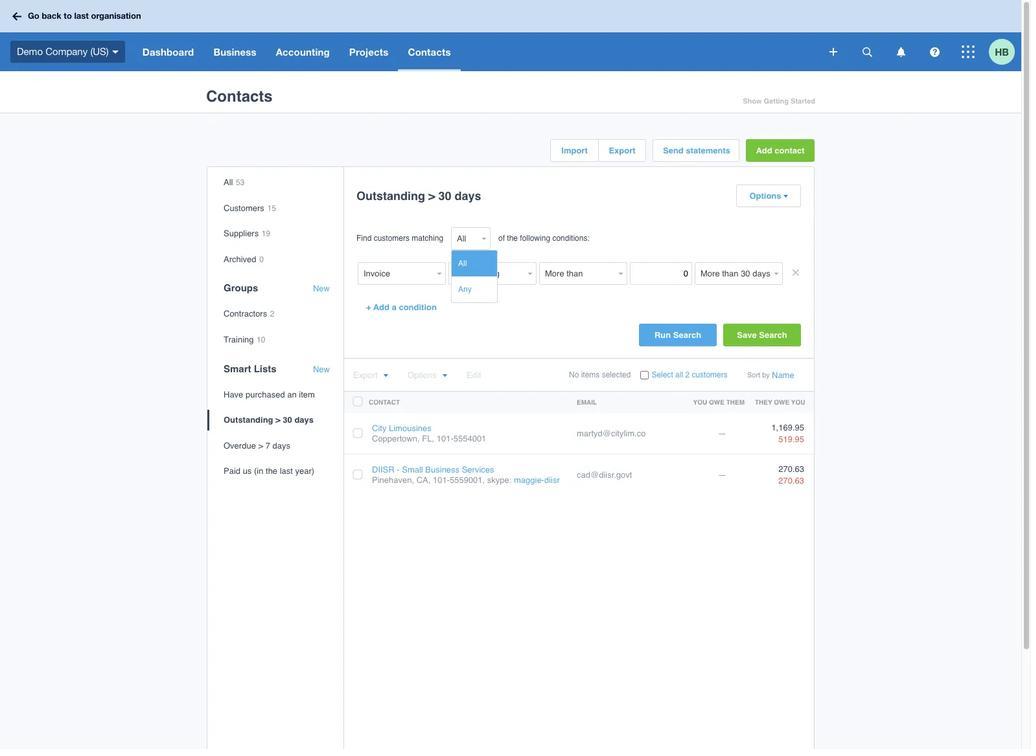 Task type: vqa. For each thing, say whether or not it's contained in the screenshot.
'New' link associated with Groups
yes



Task type: describe. For each thing, give the bounding box(es) containing it.
smart lists
[[224, 363, 277, 374]]

send statements
[[663, 146, 731, 156]]

getting
[[764, 97, 789, 106]]

import button
[[551, 140, 598, 161]]

paid us (in the last year)
[[224, 467, 314, 477]]

svg image
[[112, 50, 118, 54]]

training
[[224, 335, 254, 345]]

options button for of the following conditions:
[[737, 185, 801, 207]]

by
[[762, 371, 770, 380]]

19
[[262, 230, 270, 239]]

company
[[45, 46, 88, 57]]

an
[[287, 390, 297, 400]]

navigation containing dashboard
[[133, 32, 821, 71]]

1 horizontal spatial export button
[[599, 140, 646, 161]]

el image for of the following conditions:
[[783, 194, 788, 199]]

following
[[520, 234, 550, 243]]

archived 0
[[224, 255, 264, 264]]

7
[[266, 441, 270, 451]]

0 vertical spatial 30
[[438, 189, 451, 203]]

show getting started
[[743, 97, 815, 106]]

1 vertical spatial contacts
[[206, 88, 273, 106]]

send statements button
[[653, 140, 739, 161]]

projects
[[349, 46, 389, 58]]

save search button
[[723, 324, 801, 347]]

you owe them
[[693, 399, 745, 406]]

101- inside city limousines coppertown, fl, 101-5554001
[[437, 434, 454, 444]]

organisation
[[91, 11, 141, 21]]

back
[[42, 11, 61, 21]]

all for all 53
[[224, 178, 233, 187]]

of
[[498, 234, 505, 243]]

groups
[[224, 283, 258, 294]]

us
[[243, 467, 252, 477]]

diisr
[[372, 466, 395, 475]]

+ add a condition button
[[357, 296, 447, 319]]

suppliers
[[224, 229, 259, 239]]

small
[[402, 466, 423, 475]]

1 horizontal spatial the
[[507, 234, 518, 243]]

show getting started link
[[743, 94, 815, 109]]

all for all
[[458, 259, 467, 268]]

import
[[562, 146, 588, 156]]

1 vertical spatial customers
[[692, 371, 728, 380]]

add contact button
[[746, 139, 815, 162]]

new for groups
[[313, 284, 330, 294]]

hb button
[[989, 32, 1022, 71]]

have
[[224, 390, 243, 400]]

select all 2 customers
[[652, 371, 728, 380]]

year)
[[295, 467, 314, 477]]

demo company (us) button
[[0, 32, 133, 71]]

All text field
[[451, 228, 479, 250]]

accounting
[[276, 46, 330, 58]]

name button
[[772, 371, 794, 380]]

send
[[663, 146, 684, 156]]

53
[[236, 178, 245, 187]]

city
[[372, 424, 387, 434]]

el image for email
[[442, 374, 447, 379]]

el image
[[383, 374, 388, 379]]

go
[[28, 11, 39, 21]]

101- inside the diisr - small business services pinehaven, ca, 101-5559001, skype: maggie-diisr
[[433, 476, 450, 485]]

statements
[[686, 146, 731, 156]]

archived
[[224, 255, 256, 264]]

no
[[569, 371, 579, 380]]

paid
[[224, 467, 240, 477]]

5554001
[[454, 434, 486, 444]]

1,169.95 519.95
[[772, 423, 804, 445]]

sort
[[747, 371, 760, 380]]

new for smart lists
[[313, 365, 330, 374]]

contact
[[775, 146, 805, 156]]

last inside banner
[[74, 11, 89, 21]]

1 vertical spatial export button
[[353, 371, 388, 380]]

5559001,
[[450, 476, 485, 485]]

1 vertical spatial add
[[373, 303, 390, 312]]

smart
[[224, 363, 251, 374]]

new link for groups
[[313, 284, 330, 294]]

demo
[[17, 46, 43, 57]]

search for save search
[[759, 331, 787, 340]]

0 horizontal spatial outstanding > 30 days
[[224, 416, 314, 425]]

save
[[737, 331, 757, 340]]

they owe you
[[755, 399, 805, 406]]

0 vertical spatial outstanding
[[357, 189, 425, 203]]

contractors
[[224, 309, 267, 319]]

1 you from the left
[[693, 399, 707, 406]]

item
[[299, 390, 315, 400]]

1 270.63 from the top
[[779, 465, 804, 474]]

sort by name
[[747, 371, 794, 380]]

edit button
[[467, 371, 481, 380]]

1 vertical spatial outstanding
[[224, 416, 273, 425]]

name
[[772, 371, 794, 380]]

matching
[[412, 234, 443, 243]]

city limousines link
[[372, 424, 432, 434]]

contractors 2
[[224, 309, 275, 319]]

all 53
[[224, 178, 245, 187]]

edit
[[467, 371, 481, 380]]

2 vertical spatial >
[[258, 441, 263, 451]]

1,169.95
[[772, 423, 804, 433]]

0 horizontal spatial days
[[273, 441, 290, 451]]

0 horizontal spatial export
[[353, 371, 378, 380]]



Task type: locate. For each thing, give the bounding box(es) containing it.
— for 270.63
[[718, 471, 727, 480]]

15
[[267, 204, 276, 213]]

started
[[791, 97, 815, 106]]

None text field
[[358, 263, 434, 285], [630, 263, 692, 285], [358, 263, 434, 285], [630, 263, 692, 285]]

0
[[259, 255, 264, 264]]

save search
[[737, 331, 787, 340]]

0 vertical spatial new link
[[313, 284, 330, 294]]

have purchased an item
[[224, 390, 315, 400]]

suppliers 19
[[224, 229, 270, 239]]

dashboard
[[142, 46, 194, 58]]

1 vertical spatial export
[[353, 371, 378, 380]]

+
[[366, 303, 371, 312]]

+ add a condition
[[366, 303, 437, 312]]

>
[[428, 189, 435, 203], [276, 416, 281, 425], [258, 441, 263, 451]]

customers
[[224, 203, 264, 213]]

1 vertical spatial options button
[[408, 371, 447, 380]]

1 vertical spatial —
[[718, 471, 727, 480]]

2 new from the top
[[313, 365, 330, 374]]

run search button
[[639, 324, 717, 347]]

0 vertical spatial outstanding > 30 days
[[357, 189, 481, 203]]

0 vertical spatial last
[[74, 11, 89, 21]]

items
[[581, 371, 600, 380]]

days down item
[[295, 416, 314, 425]]

1 horizontal spatial last
[[280, 467, 293, 477]]

business inside the diisr - small business services pinehaven, ca, 101-5559001, skype: maggie-diisr
[[425, 466, 460, 475]]

owe right "they"
[[774, 399, 790, 406]]

0 vertical spatial export
[[609, 146, 636, 156]]

email
[[577, 399, 597, 406]]

export right import button
[[609, 146, 636, 156]]

el image left edit
[[442, 374, 447, 379]]

customers up you owe them at the bottom right
[[692, 371, 728, 380]]

0 horizontal spatial add
[[373, 303, 390, 312]]

270.63 270.63
[[779, 465, 804, 486]]

options for email
[[408, 371, 437, 380]]

owe
[[709, 399, 725, 406], [774, 399, 790, 406]]

new
[[313, 284, 330, 294], [313, 365, 330, 374]]

> up matching at left
[[428, 189, 435, 203]]

diisr - small business services link
[[372, 466, 494, 475]]

navigation
[[133, 32, 821, 71]]

0 vertical spatial contacts
[[408, 46, 451, 58]]

1 horizontal spatial outstanding
[[357, 189, 425, 203]]

outstanding up overdue > 7 days at the left
[[224, 416, 273, 425]]

business button
[[204, 32, 266, 71]]

(in
[[254, 467, 263, 477]]

owe for you
[[709, 399, 725, 406]]

limousines
[[389, 424, 432, 434]]

options button for email
[[408, 371, 447, 380]]

1 horizontal spatial search
[[759, 331, 787, 340]]

projects button
[[340, 32, 398, 71]]

30 up matching at left
[[438, 189, 451, 203]]

30
[[438, 189, 451, 203], [283, 416, 292, 425]]

svg image inside go back to last organisation link
[[12, 12, 21, 20]]

1 vertical spatial last
[[280, 467, 293, 477]]

1 vertical spatial 270.63
[[779, 477, 804, 486]]

2 vertical spatial days
[[273, 441, 290, 451]]

1 horizontal spatial days
[[295, 416, 314, 425]]

options button
[[737, 185, 801, 207], [408, 371, 447, 380]]

1 owe from the left
[[709, 399, 725, 406]]

maggie-diisr link
[[514, 476, 560, 485]]

training 10
[[224, 335, 265, 345]]

last right "to"
[[74, 11, 89, 21]]

all
[[224, 178, 233, 187], [458, 259, 467, 268]]

0 vertical spatial business
[[214, 46, 256, 58]]

outstanding > 30 days up matching at left
[[357, 189, 481, 203]]

1 horizontal spatial add
[[756, 146, 772, 156]]

find
[[357, 234, 372, 243]]

2
[[270, 310, 275, 319], [685, 371, 690, 380]]

0 horizontal spatial all
[[224, 178, 233, 187]]

business inside popup button
[[214, 46, 256, 58]]

services
[[462, 466, 494, 475]]

1 horizontal spatial all
[[458, 259, 467, 268]]

outstanding > 30 days down the have purchased an item at the left bottom
[[224, 416, 314, 425]]

1 vertical spatial all
[[458, 259, 467, 268]]

all left the 53
[[224, 178, 233, 187]]

> down the have purchased an item at the left bottom
[[276, 416, 281, 425]]

contacts inside dropdown button
[[408, 46, 451, 58]]

0 horizontal spatial export button
[[353, 371, 388, 380]]

2 right contractors
[[270, 310, 275, 319]]

of the following conditions:
[[498, 234, 590, 243]]

options for of the following conditions:
[[750, 191, 781, 201]]

10
[[257, 336, 265, 345]]

days up all text box
[[455, 189, 481, 203]]

1 new link from the top
[[313, 284, 330, 294]]

0 vertical spatial options button
[[737, 185, 801, 207]]

0 horizontal spatial 2
[[270, 310, 275, 319]]

maggie-
[[514, 476, 544, 485]]

options
[[750, 191, 781, 201], [408, 371, 437, 380]]

add right +
[[373, 303, 390, 312]]

1 horizontal spatial you
[[791, 399, 805, 406]]

contacts down the business popup button
[[206, 88, 273, 106]]

banner containing hb
[[0, 0, 1022, 71]]

select
[[652, 371, 673, 380]]

1 horizontal spatial >
[[276, 416, 281, 425]]

el image
[[783, 194, 788, 199], [442, 374, 447, 379]]

1 vertical spatial outstanding > 30 days
[[224, 416, 314, 425]]

days right the 7
[[273, 441, 290, 451]]

— for 1,169.95
[[718, 429, 727, 439]]

all
[[675, 371, 683, 380]]

2 horizontal spatial days
[[455, 189, 481, 203]]

search right run
[[673, 331, 701, 340]]

0 horizontal spatial the
[[266, 467, 277, 477]]

0 vertical spatial —
[[718, 429, 727, 439]]

run
[[655, 331, 671, 340]]

fl,
[[422, 434, 434, 444]]

0 vertical spatial 2
[[270, 310, 275, 319]]

0 vertical spatial el image
[[783, 194, 788, 199]]

skype:
[[487, 476, 512, 485]]

1 vertical spatial >
[[276, 416, 281, 425]]

run search
[[655, 331, 701, 340]]

0 horizontal spatial options
[[408, 371, 437, 380]]

0 vertical spatial >
[[428, 189, 435, 203]]

show
[[743, 97, 762, 106]]

30 down an
[[283, 416, 292, 425]]

(us)
[[90, 46, 109, 57]]

contacts
[[408, 46, 451, 58], [206, 88, 273, 106]]

None text field
[[449, 263, 525, 285], [539, 263, 616, 285], [695, 263, 771, 285], [449, 263, 525, 285], [539, 263, 616, 285], [695, 263, 771, 285]]

go back to last organisation
[[28, 11, 141, 21]]

2 — from the top
[[718, 471, 727, 480]]

diisr - small business services pinehaven, ca, 101-5559001, skype: maggie-diisr
[[372, 466, 560, 485]]

1 search from the left
[[673, 331, 701, 340]]

options button down add contact
[[737, 185, 801, 207]]

contacts button
[[398, 32, 461, 71]]

customers 15
[[224, 203, 276, 213]]

you up 1,169.95
[[791, 399, 805, 406]]

svg image
[[12, 12, 21, 20], [962, 45, 975, 58], [862, 47, 872, 57], [897, 47, 905, 57], [930, 47, 940, 57], [830, 48, 837, 56]]

None checkbox
[[641, 372, 649, 380]]

they
[[755, 399, 772, 406]]

new link for smart lists
[[313, 365, 330, 375]]

0 horizontal spatial 30
[[283, 416, 292, 425]]

conditions:
[[552, 234, 590, 243]]

0 horizontal spatial search
[[673, 331, 701, 340]]

days
[[455, 189, 481, 203], [295, 416, 314, 425], [273, 441, 290, 451]]

0 horizontal spatial last
[[74, 11, 89, 21]]

martyd@citylim.co
[[577, 429, 646, 439]]

1 vertical spatial 2
[[685, 371, 690, 380]]

banner
[[0, 0, 1022, 71]]

export button
[[599, 140, 646, 161], [353, 371, 388, 380]]

options inside button
[[750, 191, 781, 201]]

0 vertical spatial options
[[750, 191, 781, 201]]

2 270.63 from the top
[[779, 477, 804, 486]]

1 horizontal spatial options
[[750, 191, 781, 201]]

519.95
[[779, 435, 804, 445]]

0 vertical spatial 270.63
[[779, 465, 804, 474]]

1 vertical spatial 30
[[283, 416, 292, 425]]

contact
[[369, 399, 400, 406]]

2 inside contractors 2
[[270, 310, 275, 319]]

0 horizontal spatial contacts
[[206, 88, 273, 106]]

1 horizontal spatial owe
[[774, 399, 790, 406]]

customers
[[374, 234, 410, 243], [692, 371, 728, 380]]

hb
[[995, 46, 1009, 57]]

lists
[[254, 363, 277, 374]]

1 horizontal spatial 30
[[438, 189, 451, 203]]

1 horizontal spatial export
[[609, 146, 636, 156]]

0 vertical spatial new
[[313, 284, 330, 294]]

1 vertical spatial options
[[408, 371, 437, 380]]

0 horizontal spatial customers
[[374, 234, 410, 243]]

1 — from the top
[[718, 429, 727, 439]]

add left contact
[[756, 146, 772, 156]]

101- right the 'fl,'
[[437, 434, 454, 444]]

0 vertical spatial 101-
[[437, 434, 454, 444]]

owe for they
[[774, 399, 790, 406]]

0 vertical spatial add
[[756, 146, 772, 156]]

2 you from the left
[[791, 399, 805, 406]]

the right of
[[507, 234, 518, 243]]

export left el icon
[[353, 371, 378, 380]]

1 vertical spatial el image
[[442, 374, 447, 379]]

them
[[726, 399, 745, 406]]

1 vertical spatial new
[[313, 365, 330, 374]]

the right (in
[[266, 467, 277, 477]]

export button up the 'contact'
[[353, 371, 388, 380]]

add contact
[[756, 146, 805, 156]]

0 vertical spatial all
[[224, 178, 233, 187]]

1 vertical spatial new link
[[313, 365, 330, 375]]

search for run search
[[673, 331, 701, 340]]

1 vertical spatial days
[[295, 416, 314, 425]]

0 horizontal spatial >
[[258, 441, 263, 451]]

owe left them
[[709, 399, 725, 406]]

purchased
[[246, 390, 285, 400]]

2 owe from the left
[[774, 399, 790, 406]]

0 vertical spatial the
[[507, 234, 518, 243]]

1 horizontal spatial el image
[[783, 194, 788, 199]]

0 horizontal spatial options button
[[408, 371, 447, 380]]

2 right all
[[685, 371, 690, 380]]

0 horizontal spatial el image
[[442, 374, 447, 379]]

0 horizontal spatial you
[[693, 399, 707, 406]]

city limousines coppertown, fl, 101-5554001
[[372, 424, 486, 444]]

-
[[397, 466, 400, 475]]

1 horizontal spatial business
[[425, 466, 460, 475]]

export button right import button
[[599, 140, 646, 161]]

a
[[392, 303, 397, 312]]

101-
[[437, 434, 454, 444], [433, 476, 450, 485]]

0 vertical spatial days
[[455, 189, 481, 203]]

1 horizontal spatial options button
[[737, 185, 801, 207]]

101- down "diisr - small business services" link
[[433, 476, 450, 485]]

outstanding up find customers matching at the top left
[[357, 189, 425, 203]]

1 horizontal spatial outstanding > 30 days
[[357, 189, 481, 203]]

demo company (us)
[[17, 46, 109, 57]]

1 vertical spatial the
[[266, 467, 277, 477]]

search right the 'save'
[[759, 331, 787, 340]]

0 vertical spatial export button
[[599, 140, 646, 161]]

0 horizontal spatial outstanding
[[224, 416, 273, 425]]

—
[[718, 429, 727, 439], [718, 471, 727, 480]]

2 horizontal spatial >
[[428, 189, 435, 203]]

any
[[458, 285, 472, 295]]

overdue > 7 days
[[224, 441, 290, 451]]

1 new from the top
[[313, 284, 330, 294]]

dashboard link
[[133, 32, 204, 71]]

1 horizontal spatial 2
[[685, 371, 690, 380]]

1 horizontal spatial contacts
[[408, 46, 451, 58]]

contacts right 'projects'
[[408, 46, 451, 58]]

last left year)
[[280, 467, 293, 477]]

options down add contact
[[750, 191, 781, 201]]

2 new link from the top
[[313, 365, 330, 375]]

1 vertical spatial 101-
[[433, 476, 450, 485]]

0 horizontal spatial business
[[214, 46, 256, 58]]

condition
[[399, 303, 437, 312]]

options right el icon
[[408, 371, 437, 380]]

> left the 7
[[258, 441, 263, 451]]

the
[[507, 234, 518, 243], [266, 467, 277, 477]]

no items selected
[[569, 371, 631, 380]]

you
[[693, 399, 707, 406], [791, 399, 805, 406]]

options button right el icon
[[408, 371, 447, 380]]

overdue
[[224, 441, 256, 451]]

1 horizontal spatial customers
[[692, 371, 728, 380]]

customers right find
[[374, 234, 410, 243]]

all down all text box
[[458, 259, 467, 268]]

el image down contact
[[783, 194, 788, 199]]

0 horizontal spatial owe
[[709, 399, 725, 406]]

you down "select all 2 customers"
[[693, 399, 707, 406]]

1 vertical spatial business
[[425, 466, 460, 475]]

0 vertical spatial customers
[[374, 234, 410, 243]]

2 search from the left
[[759, 331, 787, 340]]



